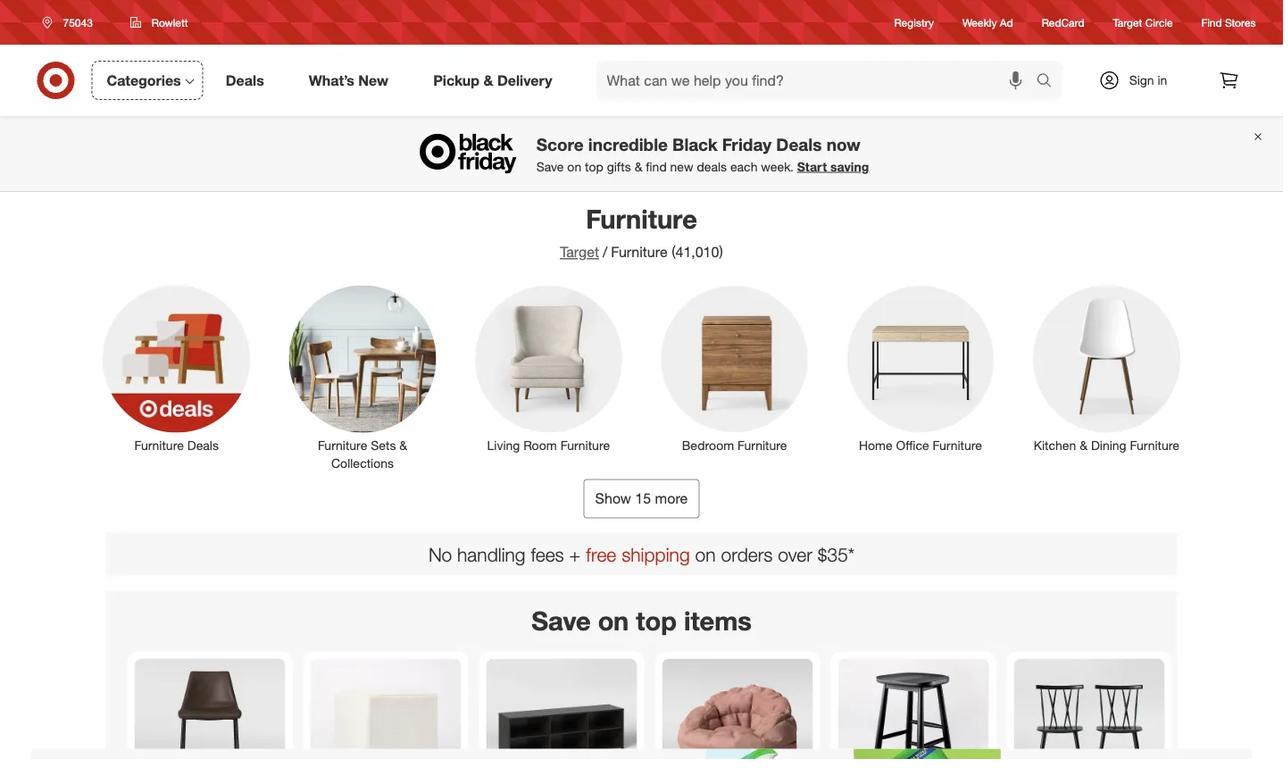 Task type: vqa. For each thing, say whether or not it's contained in the screenshot.
please
no



Task type: locate. For each thing, give the bounding box(es) containing it.
2 horizontal spatial deals
[[776, 134, 822, 154]]

dining
[[1091, 437, 1127, 453]]

save on top items
[[532, 605, 752, 637]]

1 horizontal spatial on
[[598, 605, 629, 637]]

furniture
[[586, 203, 697, 234], [611, 243, 668, 261], [134, 437, 184, 453], [318, 437, 367, 453], [561, 437, 610, 453], [738, 437, 787, 453], [933, 437, 982, 453], [1130, 437, 1180, 453]]

&
[[484, 72, 493, 89], [635, 159, 643, 174], [399, 437, 407, 453], [1080, 437, 1088, 453]]

score
[[537, 134, 584, 154]]

1 vertical spatial on
[[695, 543, 716, 566]]

target circle
[[1113, 16, 1173, 29]]

on down free
[[598, 605, 629, 637]]

top left "gifts" in the top of the page
[[585, 159, 604, 174]]

ad
[[1000, 16, 1013, 29]]

2 vertical spatial on
[[598, 605, 629, 637]]

top inside carousel region
[[636, 605, 677, 637]]

target left circle
[[1113, 16, 1143, 29]]

lynwood square upholstered cube ottoman - threshold™ designed with studio mcgee image
[[310, 659, 461, 759]]

0 vertical spatial deals
[[226, 72, 264, 89]]

1 horizontal spatial deals
[[226, 72, 264, 89]]

bedroom
[[682, 437, 734, 453]]

show 15 more
[[595, 490, 688, 507]]

free
[[586, 543, 617, 566]]

deals
[[226, 72, 264, 89], [776, 134, 822, 154], [187, 437, 219, 453]]

haddonfield all wood backless counter height barstool - threshold™ designed with studio mcgee image
[[838, 659, 989, 759]]

0 horizontal spatial deals
[[187, 437, 219, 453]]

kitchen & dining furniture
[[1034, 437, 1180, 453]]

pickup
[[433, 72, 480, 89]]

furniture inside bedroom furniture link
[[738, 437, 787, 453]]

find
[[646, 159, 667, 174]]

handling
[[457, 543, 526, 566]]

on inside score incredible black friday deals now save on top gifts & find new deals each week. start saving
[[567, 159, 582, 174]]

/
[[603, 243, 608, 261]]

0 horizontal spatial top
[[585, 159, 604, 174]]

carousel region
[[106, 591, 1178, 759]]

on left "orders"
[[695, 543, 716, 566]]

0 horizontal spatial on
[[567, 159, 582, 174]]

top
[[585, 159, 604, 174], [636, 605, 677, 637]]

& inside furniture sets & collections
[[399, 437, 407, 453]]

categories link
[[92, 61, 203, 100]]

sign in link
[[1084, 61, 1195, 100]]

1 vertical spatial target
[[560, 243, 599, 261]]

1 horizontal spatial top
[[636, 605, 677, 637]]

1 vertical spatial deals
[[776, 134, 822, 154]]

saving
[[831, 159, 869, 174]]

bowden faux leather counter height barstool - threshold™ image
[[134, 659, 285, 759]]

save down fees
[[532, 605, 591, 637]]

save down score
[[537, 159, 564, 174]]

furniture sets & collections link
[[277, 282, 449, 472]]

deals link
[[211, 61, 286, 100]]

deals inside score incredible black friday deals now save on top gifts & find new deals each week. start saving
[[776, 134, 822, 154]]

0 vertical spatial top
[[585, 159, 604, 174]]

home office furniture
[[859, 437, 982, 453]]

save inside score incredible black friday deals now save on top gifts & find new deals each week. start saving
[[537, 159, 564, 174]]

2 vertical spatial deals
[[187, 437, 219, 453]]

& right sets
[[399, 437, 407, 453]]

weekly ad link
[[963, 15, 1013, 30]]

furniture inside "living room furniture" link
[[561, 437, 610, 453]]

(41,010)
[[672, 243, 723, 261]]

& left dining
[[1080, 437, 1088, 453]]

find stores link
[[1202, 15, 1256, 30]]

pickup & delivery
[[433, 72, 552, 89]]

on inside carousel region
[[598, 605, 629, 637]]

top left items
[[636, 605, 677, 637]]

2 horizontal spatial on
[[695, 543, 716, 566]]

target inside furniture target / furniture (41,010)
[[560, 243, 599, 261]]

0 vertical spatial save
[[537, 159, 564, 174]]

save inside carousel region
[[532, 605, 591, 637]]

storage tv stand for tvs up to 70" black - room essentials™ image
[[486, 659, 637, 759]]

1 vertical spatial save
[[532, 605, 591, 637]]

$35*
[[818, 543, 855, 566]]

registry link
[[895, 15, 934, 30]]

0 vertical spatial target
[[1113, 16, 1143, 29]]

living
[[487, 437, 520, 453]]

categories
[[107, 72, 181, 89]]

start
[[797, 159, 827, 174]]

on
[[567, 159, 582, 174], [695, 543, 716, 566], [598, 605, 629, 637]]

settle in kids' bean bag chair - pillowfort™ image
[[662, 659, 813, 759]]

1 vertical spatial top
[[636, 605, 677, 637]]

target left the '/'
[[560, 243, 599, 261]]

kitchen
[[1034, 437, 1077, 453]]

items
[[684, 605, 752, 637]]

& left find
[[635, 159, 643, 174]]

bedroom furniture link
[[649, 282, 821, 454]]

living room furniture link
[[463, 282, 635, 454]]

0 horizontal spatial target
[[560, 243, 599, 261]]

no handling fees + free shipping on orders over $35*
[[429, 543, 855, 566]]

now
[[827, 134, 861, 154]]

top inside score incredible black friday deals now save on top gifts & find new deals each week. start saving
[[585, 159, 604, 174]]

75043 button
[[31, 6, 112, 38]]

deals inside furniture deals 'link'
[[187, 437, 219, 453]]

1 horizontal spatial target
[[1113, 16, 1143, 29]]

orders
[[721, 543, 773, 566]]

0 vertical spatial on
[[567, 159, 582, 174]]

friday
[[722, 134, 772, 154]]

kitchen & dining furniture link
[[1021, 282, 1193, 454]]

on down score
[[567, 159, 582, 174]]

gifts
[[607, 159, 631, 174]]

each
[[731, 159, 758, 174]]

furniture inside the 'home office furniture' link
[[933, 437, 982, 453]]

deals
[[697, 159, 727, 174]]

save
[[537, 159, 564, 174], [532, 605, 591, 637]]

target
[[1113, 16, 1143, 29], [560, 243, 599, 261]]

search button
[[1028, 61, 1071, 104]]



Task type: describe. For each thing, give the bounding box(es) containing it.
find
[[1202, 16, 1222, 29]]

more
[[655, 490, 688, 507]]

pickup & delivery link
[[418, 61, 575, 100]]

advertisement region
[[0, 753, 1283, 759]]

furniture deals link
[[91, 282, 262, 454]]

becket metal x back dining chair - threshold™ image
[[1014, 659, 1165, 759]]

show
[[595, 490, 631, 507]]

15
[[635, 490, 651, 507]]

fees
[[531, 543, 564, 566]]

stores
[[1225, 16, 1256, 29]]

over
[[778, 543, 813, 566]]

what's new
[[309, 72, 389, 89]]

furniture inside furniture deals 'link'
[[134, 437, 184, 453]]

incredible
[[588, 134, 668, 154]]

search
[[1028, 73, 1071, 91]]

redcard
[[1042, 16, 1085, 29]]

what's
[[309, 72, 355, 89]]

sign in
[[1130, 72, 1168, 88]]

what's new link
[[294, 61, 411, 100]]

score incredible black friday deals now save on top gifts & find new deals each week. start saving
[[537, 134, 869, 174]]

furniture deals
[[134, 437, 219, 453]]

new
[[358, 72, 389, 89]]

circle
[[1146, 16, 1173, 29]]

rowlett
[[152, 16, 188, 29]]

deals inside the deals link
[[226, 72, 264, 89]]

room
[[524, 437, 557, 453]]

black
[[673, 134, 718, 154]]

furniture sets & collections
[[318, 437, 407, 471]]

weekly ad
[[963, 16, 1013, 29]]

target inside 'link'
[[1113, 16, 1143, 29]]

bedroom furniture
[[682, 437, 787, 453]]

shipping
[[622, 543, 690, 566]]

What can we help you find? suggestions appear below search field
[[596, 61, 1041, 100]]

collections
[[331, 455, 394, 471]]

new
[[670, 159, 694, 174]]

home
[[859, 437, 893, 453]]

delivery
[[497, 72, 552, 89]]

living room furniture
[[487, 437, 610, 453]]

redcard link
[[1042, 15, 1085, 30]]

weekly
[[963, 16, 997, 29]]

75043
[[63, 16, 93, 29]]

show 15 more button
[[584, 479, 700, 519]]

& inside score incredible black friday deals now save on top gifts & find new deals each week. start saving
[[635, 159, 643, 174]]

target link
[[560, 243, 599, 261]]

office
[[896, 437, 929, 453]]

registry
[[895, 16, 934, 29]]

& right pickup
[[484, 72, 493, 89]]

sets
[[371, 437, 396, 453]]

no
[[429, 543, 452, 566]]

target circle link
[[1113, 15, 1173, 30]]

rowlett button
[[119, 6, 200, 38]]

home office furniture link
[[835, 282, 1007, 454]]

furniture target / furniture (41,010)
[[560, 203, 723, 261]]

find stores
[[1202, 16, 1256, 29]]

sign
[[1130, 72, 1154, 88]]

furniture inside kitchen & dining furniture link
[[1130, 437, 1180, 453]]

furniture inside furniture sets & collections
[[318, 437, 367, 453]]

+
[[569, 543, 581, 566]]

week.
[[761, 159, 794, 174]]

in
[[1158, 72, 1168, 88]]



